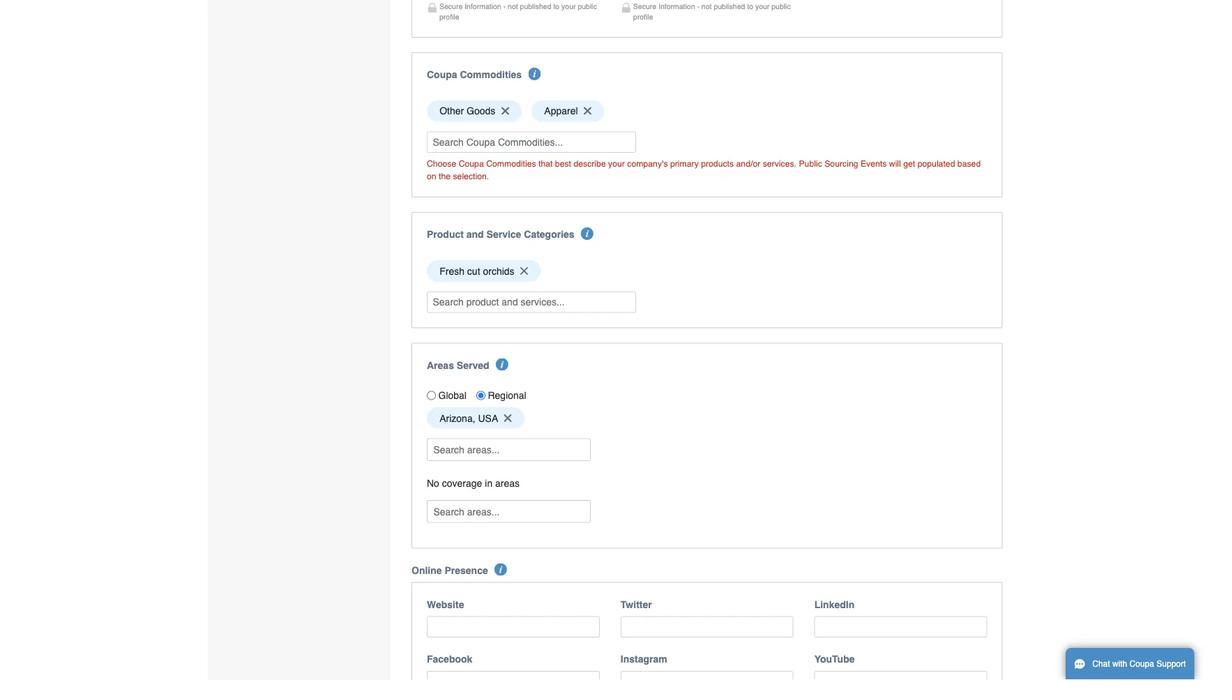Task type: vqa. For each thing, say whether or not it's contained in the screenshot.
first 'profile' from left
yes



Task type: locate. For each thing, give the bounding box(es) containing it.
2 horizontal spatial your
[[756, 2, 770, 11]]

2 - from the left
[[697, 2, 700, 11]]

additional information image right served
[[496, 358, 509, 371]]

areas served
[[427, 360, 489, 371]]

0 vertical spatial additional information image
[[529, 68, 541, 80]]

1 profile from the left
[[440, 13, 460, 21]]

best
[[555, 159, 571, 169]]

arizona, usa option
[[427, 407, 525, 429]]

-
[[504, 2, 506, 11], [697, 2, 700, 11]]

secure
[[440, 2, 463, 11], [633, 2, 657, 11]]

1 horizontal spatial profile
[[633, 13, 653, 21]]

choose coupa commodities that best describe your company's primary products and/or services. public sourcing events will get populated based on the selection.
[[427, 159, 981, 181]]

coverage
[[442, 478, 482, 489]]

usa
[[478, 413, 498, 424]]

commodities down search coupa commodities... field
[[486, 159, 536, 169]]

that
[[539, 159, 553, 169]]

selected list box
[[422, 97, 993, 125], [422, 257, 993, 285]]

not
[[508, 2, 518, 11], [702, 2, 712, 11]]

2 selected list box from the top
[[422, 257, 993, 285]]

Instagram text field
[[621, 671, 794, 680]]

None radio
[[477, 391, 486, 400]]

on
[[427, 171, 437, 181]]

public
[[578, 2, 597, 11], [772, 2, 791, 11]]

0 vertical spatial additional information image
[[581, 228, 594, 240]]

information
[[465, 2, 501, 11], [659, 2, 695, 11]]

areas
[[427, 360, 454, 371]]

0 horizontal spatial public
[[578, 2, 597, 11]]

apparel
[[544, 105, 578, 117]]

1 vertical spatial commodities
[[486, 159, 536, 169]]

sourcing
[[825, 159, 859, 169]]

coupa right with
[[1130, 659, 1155, 669]]

1 search areas... text field from the top
[[428, 439, 590, 461]]

public
[[799, 159, 823, 169]]

1 horizontal spatial secure
[[633, 2, 657, 11]]

linkedin
[[815, 599, 855, 610]]

chat with coupa support
[[1093, 659, 1186, 669]]

1 horizontal spatial published
[[714, 2, 745, 11]]

your
[[562, 2, 576, 11], [756, 2, 770, 11], [609, 159, 625, 169]]

1 vertical spatial additional information image
[[496, 358, 509, 371]]

Facebook text field
[[427, 671, 600, 680]]

1 horizontal spatial information
[[659, 2, 695, 11]]

commodities
[[460, 69, 522, 80], [486, 159, 536, 169]]

0 horizontal spatial to
[[554, 2, 560, 11]]

coupa inside chat with coupa support button
[[1130, 659, 1155, 669]]

1 horizontal spatial coupa
[[459, 159, 484, 169]]

primary
[[670, 159, 699, 169]]

search areas... text field down 'areas'
[[428, 501, 590, 522]]

1 secure from the left
[[440, 2, 463, 11]]

0 horizontal spatial additional information image
[[496, 358, 509, 371]]

served
[[457, 360, 489, 371]]

0 horizontal spatial not
[[508, 2, 518, 11]]

0 horizontal spatial published
[[520, 2, 552, 11]]

2 profile from the left
[[633, 13, 653, 21]]

1 horizontal spatial additional information image
[[581, 228, 594, 240]]

published
[[520, 2, 552, 11], [714, 2, 745, 11]]

your inside "choose coupa commodities that best describe your company's primary products and/or services. public sourcing events will get populated based on the selection."
[[609, 159, 625, 169]]

additional information image
[[581, 228, 594, 240], [496, 358, 509, 371]]

coupa
[[427, 69, 457, 80], [459, 159, 484, 169], [1130, 659, 1155, 669]]

1 horizontal spatial not
[[702, 2, 712, 11]]

0 vertical spatial commodities
[[460, 69, 522, 80]]

1 horizontal spatial to
[[747, 2, 754, 11]]

2 to from the left
[[747, 2, 754, 11]]

other goods option
[[427, 100, 522, 122]]

Search areas... text field
[[428, 439, 590, 461], [428, 501, 590, 522]]

events
[[861, 159, 887, 169]]

1 information from the left
[[465, 2, 501, 11]]

0 horizontal spatial secure information - not published to your public profile
[[440, 2, 597, 21]]

coupa up selection. at the top
[[459, 159, 484, 169]]

1 published from the left
[[520, 2, 552, 11]]

coupa up other
[[427, 69, 457, 80]]

0 horizontal spatial additional information image
[[495, 564, 507, 576]]

1 horizontal spatial public
[[772, 2, 791, 11]]

0 horizontal spatial secure
[[440, 2, 463, 11]]

0 horizontal spatial -
[[504, 2, 506, 11]]

0 vertical spatial selected list box
[[422, 97, 993, 125]]

additional information image
[[529, 68, 541, 80], [495, 564, 507, 576]]

search areas... text field up 'areas'
[[428, 439, 590, 461]]

additional information image right categories
[[581, 228, 594, 240]]

selected list box containing other goods
[[422, 97, 993, 125]]

twitter
[[621, 599, 652, 610]]

commodities up goods at the top left of the page
[[460, 69, 522, 80]]

instagram
[[621, 654, 668, 665]]

online
[[412, 565, 442, 576]]

1 selected list box from the top
[[422, 97, 993, 125]]

online presence
[[412, 565, 488, 576]]

2 not from the left
[[702, 2, 712, 11]]

1 horizontal spatial additional information image
[[529, 68, 541, 80]]

areas
[[495, 478, 520, 489]]

Website text field
[[427, 617, 600, 638]]

additional information image up apparel option
[[529, 68, 541, 80]]

presence
[[445, 565, 488, 576]]

1 not from the left
[[508, 2, 518, 11]]

other goods
[[440, 105, 496, 117]]

0 horizontal spatial information
[[465, 2, 501, 11]]

coupa commodities
[[427, 69, 522, 80]]

2 horizontal spatial coupa
[[1130, 659, 1155, 669]]

additional information image right presence
[[495, 564, 507, 576]]

selected list box for search coupa commodities... field
[[422, 97, 993, 125]]

0 vertical spatial search areas... text field
[[428, 439, 590, 461]]

product and service categories
[[427, 229, 575, 240]]

fresh cut orchids option
[[427, 260, 541, 282]]

1 horizontal spatial secure information - not published to your public profile
[[633, 2, 791, 21]]

based
[[958, 159, 981, 169]]

cut
[[467, 265, 480, 277]]

no coverage in areas
[[427, 478, 520, 489]]

chat
[[1093, 659, 1111, 669]]

fresh
[[440, 265, 465, 277]]

2 information from the left
[[659, 2, 695, 11]]

profile
[[440, 13, 460, 21], [633, 13, 653, 21]]

to
[[554, 2, 560, 11], [747, 2, 754, 11]]

secure information - not published to your public profile
[[440, 2, 597, 21], [633, 2, 791, 21]]

1 vertical spatial additional information image
[[495, 564, 507, 576]]

2 public from the left
[[772, 2, 791, 11]]

arizona, usa
[[440, 413, 498, 424]]

2 vertical spatial coupa
[[1130, 659, 1155, 669]]

1 horizontal spatial -
[[697, 2, 700, 11]]

selected list box containing fresh cut orchids
[[422, 257, 993, 285]]

no
[[427, 478, 440, 489]]

0 horizontal spatial profile
[[440, 13, 460, 21]]

1 secure information - not published to your public profile from the left
[[440, 2, 597, 21]]

1 vertical spatial selected list box
[[422, 257, 993, 285]]

1 vertical spatial search areas... text field
[[428, 501, 590, 522]]

additional information image for areas served
[[496, 358, 509, 371]]

0 horizontal spatial coupa
[[427, 69, 457, 80]]

1 vertical spatial coupa
[[459, 159, 484, 169]]

0 horizontal spatial your
[[562, 2, 576, 11]]

1 horizontal spatial your
[[609, 159, 625, 169]]

populated
[[918, 159, 956, 169]]

fresh cut orchids
[[440, 265, 515, 277]]

None radio
[[427, 391, 436, 400]]

1 - from the left
[[504, 2, 506, 11]]

2 search areas... text field from the top
[[428, 501, 590, 522]]

orchids
[[483, 265, 515, 277]]



Task type: describe. For each thing, give the bounding box(es) containing it.
coupa inside "choose coupa commodities that best describe your company's primary products and/or services. public sourcing events will get populated based on the selection."
[[459, 159, 484, 169]]

will
[[890, 159, 901, 169]]

Search product and services... field
[[427, 292, 636, 313]]

product
[[427, 229, 464, 240]]

with
[[1113, 659, 1128, 669]]

2 secure from the left
[[633, 2, 657, 11]]

services.
[[763, 159, 797, 169]]

additional information image for product and service categories
[[581, 228, 594, 240]]

selection.
[[453, 171, 489, 181]]

the
[[439, 171, 451, 181]]

regional
[[488, 390, 527, 401]]

chat with coupa support button
[[1066, 648, 1195, 680]]

goods
[[467, 105, 496, 117]]

selected areas list box
[[422, 404, 993, 432]]

and
[[467, 229, 484, 240]]

1 to from the left
[[554, 2, 560, 11]]

LinkedIn text field
[[815, 617, 988, 638]]

support
[[1157, 659, 1186, 669]]

and/or
[[737, 159, 761, 169]]

Twitter text field
[[621, 617, 794, 638]]

get
[[904, 159, 916, 169]]

global
[[439, 390, 467, 401]]

facebook
[[427, 654, 473, 665]]

describe
[[574, 159, 606, 169]]

in
[[485, 478, 493, 489]]

other
[[440, 105, 464, 117]]

additional information image for coupa commodities
[[529, 68, 541, 80]]

arizona,
[[440, 413, 476, 424]]

choose
[[427, 159, 456, 169]]

1 public from the left
[[578, 2, 597, 11]]

Search Coupa Commodities... field
[[427, 132, 636, 153]]

additional information image for online presence
[[495, 564, 507, 576]]

products
[[701, 159, 734, 169]]

website
[[427, 599, 464, 610]]

categories
[[524, 229, 575, 240]]

2 published from the left
[[714, 2, 745, 11]]

apparel option
[[532, 100, 605, 122]]

YouTube text field
[[815, 671, 988, 680]]

selected list box for search product and services... field
[[422, 257, 993, 285]]

commodities inside "choose coupa commodities that best describe your company's primary products and/or services. public sourcing events will get populated based on the selection."
[[486, 159, 536, 169]]

service
[[487, 229, 521, 240]]

youtube
[[815, 654, 855, 665]]

2 secure information - not published to your public profile from the left
[[633, 2, 791, 21]]

company's
[[628, 159, 668, 169]]

0 vertical spatial coupa
[[427, 69, 457, 80]]



